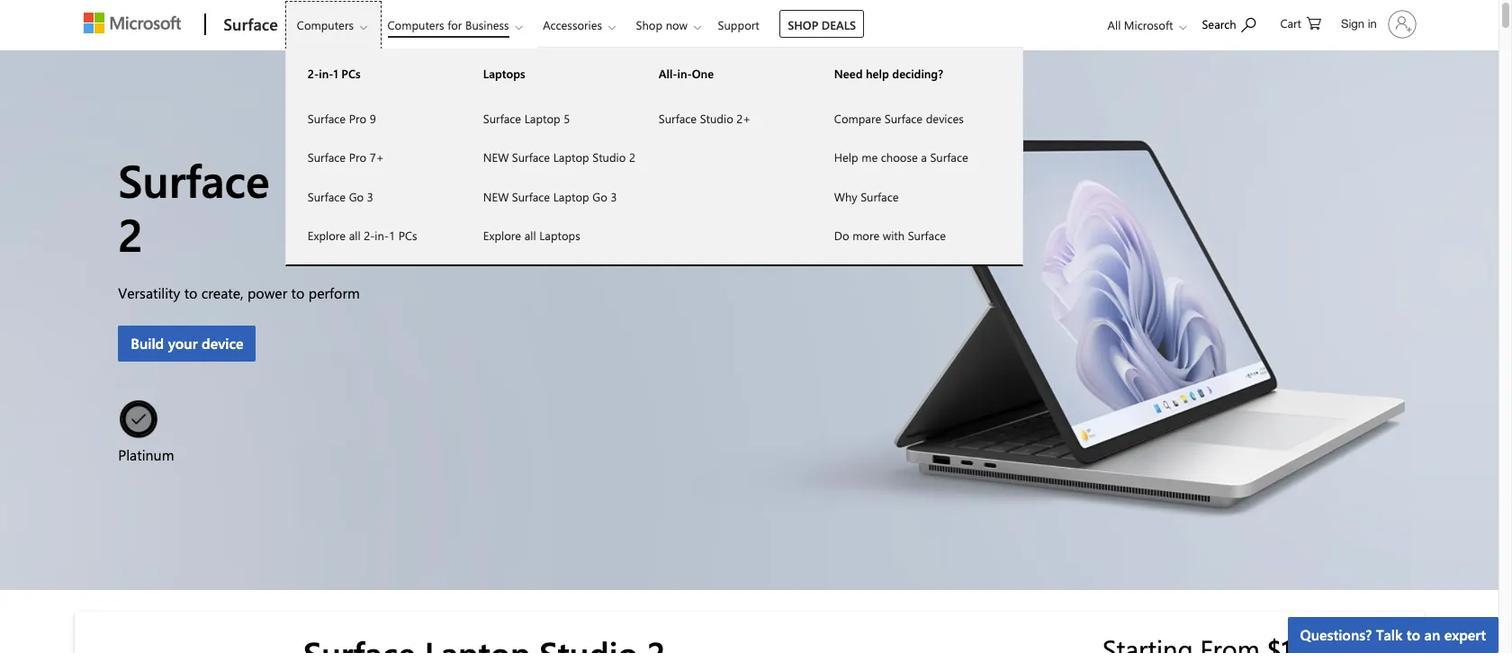 Task type: locate. For each thing, give the bounding box(es) containing it.
1 horizontal spatial computers
[[387, 17, 444, 32]]

all
[[1108, 17, 1121, 32]]

pro
[[349, 110, 366, 126], [349, 149, 366, 165]]

explore for explore all 2-in-1 pcs
[[308, 228, 346, 243]]

all microsoft
[[1108, 17, 1173, 32]]

2 horizontal spatial in-
[[677, 66, 692, 81]]

cart link
[[1280, 1, 1321, 44]]

laptops
[[483, 66, 525, 81], [539, 228, 580, 243]]

new for new surface laptop go 3
[[483, 189, 509, 204]]

2 horizontal spatial studio
[[700, 110, 733, 126]]

1 all from the left
[[349, 228, 361, 243]]

1 vertical spatial pcs
[[398, 228, 417, 243]]

help
[[834, 149, 858, 165]]

computers left the for
[[387, 17, 444, 32]]

for
[[447, 17, 462, 32]]

all-in-one heading
[[637, 49, 813, 99]]

need help deciding? element
[[813, 98, 988, 255]]

3 down new surface laptop studio 2
[[611, 189, 617, 204]]

why
[[834, 189, 857, 204]]

1 horizontal spatial 1
[[389, 228, 395, 243]]

go down new surface laptop studio 2
[[592, 189, 607, 204]]

computers up 2-in-1 pcs
[[297, 17, 354, 32]]

why surface
[[834, 189, 899, 204]]

pro left 7+ at the left top of page
[[349, 149, 366, 165]]

1 horizontal spatial explore
[[483, 228, 521, 243]]

pcs inside heading
[[341, 66, 361, 81]]

in- up surface studio 2+
[[677, 66, 692, 81]]

surface pro 9
[[308, 110, 376, 126]]

cart
[[1280, 15, 1302, 31]]

versatility to create, power to perform
[[118, 284, 360, 302]]

surface laptop 5
[[483, 110, 570, 126]]

1 explore from the left
[[308, 228, 346, 243]]

new surface laptop studio 2
[[483, 149, 635, 165]]

0 horizontal spatial laptops
[[483, 66, 525, 81]]

Search search field
[[1193, 3, 1274, 43]]

laptops down new surface laptop go 3 link
[[539, 228, 580, 243]]

1 vertical spatial 2-
[[364, 228, 375, 243]]

7+
[[370, 149, 384, 165]]

2 horizontal spatial to
[[1407, 626, 1420, 644]]

go
[[349, 189, 364, 204], [592, 189, 607, 204]]

all
[[349, 228, 361, 243], [524, 228, 536, 243]]

versatility
[[118, 284, 180, 302]]

2-in-1 pcs element
[[286, 98, 462, 255]]

do
[[834, 228, 849, 243]]

an
[[1424, 626, 1440, 644]]

0 horizontal spatial in-
[[319, 66, 333, 81]]

your
[[168, 334, 198, 353]]

3 inside new surface laptop go 3 link
[[611, 189, 617, 204]]

1 inside heading
[[333, 66, 338, 81]]

1 up surface pro 9
[[333, 66, 338, 81]]

0 horizontal spatial computers
[[297, 17, 354, 32]]

0 vertical spatial laptops
[[483, 66, 525, 81]]

in- down surface go 3 link
[[375, 228, 389, 243]]

1 vertical spatial new
[[483, 189, 509, 204]]

computers button
[[285, 1, 382, 49]]

to left an
[[1407, 626, 1420, 644]]

0 horizontal spatial go
[[349, 189, 364, 204]]

computers for business button
[[376, 1, 537, 49]]

0 vertical spatial 2-
[[308, 66, 319, 81]]

shop now
[[636, 17, 688, 32]]

in- up surface pro 9
[[319, 66, 333, 81]]

explore down surface go 3
[[308, 228, 346, 243]]

all for 2-
[[349, 228, 361, 243]]

1 3 from the left
[[367, 189, 373, 204]]

0 horizontal spatial to
[[184, 284, 198, 302]]

help me choose a surface link
[[813, 138, 988, 177]]

why surface link
[[813, 177, 988, 216]]

1 horizontal spatial go
[[592, 189, 607, 204]]

help
[[866, 66, 889, 81]]

2- down computers dropdown button on the left top of the page
[[308, 66, 319, 81]]

new down surface laptop 5
[[483, 149, 509, 165]]

2 go from the left
[[592, 189, 607, 204]]

new up the explore all laptops
[[483, 189, 509, 204]]

pcs up surface pro 9
[[341, 66, 361, 81]]

1 horizontal spatial 2
[[629, 149, 635, 165]]

back to top link
[[1364, 578, 1499, 614]]

2-in-1 pcs
[[308, 66, 361, 81]]

go inside laptops element
[[592, 189, 607, 204]]

pro for 9
[[349, 110, 366, 126]]

pro for 7+
[[349, 149, 366, 165]]

3 down the surface pro 7+ link
[[367, 189, 373, 204]]

1 vertical spatial 1
[[389, 228, 395, 243]]

surface inside 'link'
[[483, 110, 521, 126]]

build your device
[[131, 334, 243, 353]]

surface inside surface laptop studio 2
[[118, 149, 270, 210]]

more
[[852, 228, 880, 243]]

shop deals link
[[780, 10, 864, 38]]

0 horizontal spatial explore
[[308, 228, 346, 243]]

pro left 9
[[349, 110, 366, 126]]

studio
[[700, 110, 733, 126], [437, 149, 570, 210], [592, 149, 626, 165]]

sign in link
[[1330, 3, 1424, 46]]

studio inside surface laptop studio 2
[[437, 149, 570, 210]]

0 horizontal spatial pcs
[[341, 66, 361, 81]]

2 computers from the left
[[387, 17, 444, 32]]

all down surface go 3
[[349, 228, 361, 243]]

go up the explore all 2-in-1 pcs
[[349, 189, 364, 204]]

1 horizontal spatial studio
[[592, 149, 626, 165]]

new surface laptop go 3
[[483, 189, 617, 204]]

2- down surface go 3 link
[[364, 228, 375, 243]]

1 vertical spatial pro
[[349, 149, 366, 165]]

2-in-1 pcs heading
[[286, 49, 462, 99]]

surface go 3 link
[[286, 177, 462, 216]]

explore all 2-in-1 pcs
[[308, 228, 417, 243]]

pcs down surface go 3 link
[[398, 228, 417, 243]]

2 new from the top
[[483, 189, 509, 204]]

device
[[202, 334, 243, 353]]

in-
[[319, 66, 333, 81], [677, 66, 692, 81], [375, 228, 389, 243]]

surface pro 7+
[[308, 149, 384, 165]]

1 computers from the left
[[297, 17, 354, 32]]

2 all from the left
[[524, 228, 536, 243]]

to right power
[[291, 284, 305, 302]]

pcs
[[341, 66, 361, 81], [398, 228, 417, 243]]

1 horizontal spatial 3
[[611, 189, 617, 204]]

devices
[[926, 110, 964, 126]]

0 vertical spatial new
[[483, 149, 509, 165]]

surface pro 7+ link
[[286, 138, 462, 177]]

1 pro from the top
[[349, 110, 366, 126]]

2 pro from the top
[[349, 149, 366, 165]]

explore inside laptops element
[[483, 228, 521, 243]]

1
[[333, 66, 338, 81], [389, 228, 395, 243]]

explore all laptops link
[[462, 216, 637, 255]]

all for laptops
[[524, 228, 536, 243]]

0 horizontal spatial all
[[349, 228, 361, 243]]

business
[[465, 17, 509, 32]]

to
[[184, 284, 198, 302], [291, 284, 305, 302], [1407, 626, 1420, 644]]

1 horizontal spatial 2-
[[364, 228, 375, 243]]

studio inside surface studio 2+ link
[[700, 110, 733, 126]]

1 new from the top
[[483, 149, 509, 165]]

explore down new surface laptop go 3 link
[[483, 228, 521, 243]]

0 horizontal spatial 2
[[118, 203, 143, 264]]

in
[[1368, 17, 1377, 31]]

2 inside laptops element
[[629, 149, 635, 165]]

1 vertical spatial laptops
[[539, 228, 580, 243]]

laptop inside surface laptop studio 2
[[282, 149, 425, 210]]

microsoft
[[1124, 17, 1173, 32]]

2 explore from the left
[[483, 228, 521, 243]]

explore inside 2-in-1 pcs element
[[308, 228, 346, 243]]

0 horizontal spatial 2-
[[308, 66, 319, 81]]

1 vertical spatial 2
[[118, 203, 143, 264]]

2-
[[308, 66, 319, 81], [364, 228, 375, 243]]

1 go from the left
[[349, 189, 364, 204]]

with
[[883, 228, 905, 243]]

2- inside heading
[[308, 66, 319, 81]]

new
[[483, 149, 509, 165], [483, 189, 509, 204]]

0 horizontal spatial 3
[[367, 189, 373, 204]]

to left 'create,'
[[184, 284, 198, 302]]

all down new surface laptop go 3 link
[[524, 228, 536, 243]]

0 vertical spatial pro
[[349, 110, 366, 126]]

computers
[[297, 17, 354, 32], [387, 17, 444, 32]]

explore
[[308, 228, 346, 243], [483, 228, 521, 243]]

1 down surface go 3 link
[[389, 228, 395, 243]]

build
[[131, 334, 164, 353]]

all inside 2-in-1 pcs element
[[349, 228, 361, 243]]

0 vertical spatial 2
[[629, 149, 635, 165]]

0 horizontal spatial studio
[[437, 149, 570, 210]]

1 horizontal spatial all
[[524, 228, 536, 243]]

sign in
[[1341, 17, 1377, 31]]

0 vertical spatial pcs
[[341, 66, 361, 81]]

explore for explore all laptops
[[483, 228, 521, 243]]

all inside laptops element
[[524, 228, 536, 243]]

9
[[370, 110, 376, 126]]

2 3 from the left
[[611, 189, 617, 204]]

laptops up surface laptop 5
[[483, 66, 525, 81]]

questions? talk to an expert button
[[1288, 617, 1499, 653]]

platinum
[[118, 446, 174, 464]]

2
[[629, 149, 635, 165], [118, 203, 143, 264]]

0 horizontal spatial 1
[[333, 66, 338, 81]]

0 vertical spatial 1
[[333, 66, 338, 81]]

compare surface devices
[[834, 110, 964, 126]]



Task type: describe. For each thing, give the bounding box(es) containing it.
3 inside surface go 3 link
[[367, 189, 373, 204]]

me
[[862, 149, 878, 165]]

microsoft image
[[84, 13, 181, 33]]

surface go 3
[[308, 189, 373, 204]]

to inside dropdown button
[[1407, 626, 1420, 644]]

all-
[[659, 66, 677, 81]]

2+
[[737, 110, 751, 126]]

explore all 2-in-1 pcs link
[[286, 216, 462, 255]]

laptops element
[[462, 98, 637, 255]]

studio inside new surface laptop studio 2 link
[[592, 149, 626, 165]]

create,
[[201, 284, 244, 302]]

laptops inside heading
[[483, 66, 525, 81]]

laptops heading
[[462, 49, 637, 99]]

now
[[666, 17, 688, 32]]

support link
[[710, 1, 767, 44]]

deals
[[822, 17, 856, 32]]

new for new surface laptop studio 2
[[483, 149, 509, 165]]

shop
[[636, 17, 663, 32]]

perform
[[308, 284, 360, 302]]

questions?
[[1300, 626, 1372, 644]]

all microsoft button
[[1093, 1, 1192, 49]]

new surface laptop go 3 link
[[462, 177, 637, 216]]

compare
[[834, 110, 881, 126]]

laptop inside 'link'
[[524, 110, 560, 126]]

talk
[[1376, 626, 1403, 644]]

need
[[834, 66, 863, 81]]

1 horizontal spatial laptops
[[539, 228, 580, 243]]

computers for computers for business
[[387, 17, 444, 32]]

1 horizontal spatial to
[[291, 284, 305, 302]]

back to top
[[1399, 586, 1480, 605]]

5
[[564, 110, 570, 126]]

in- for all-
[[677, 66, 692, 81]]

top
[[1454, 586, 1480, 605]]

surface studio 2+ link
[[637, 99, 813, 138]]

shop
[[788, 17, 818, 32]]

back
[[1399, 586, 1430, 605]]

shop now button
[[624, 1, 716, 49]]

do more with surface link
[[813, 216, 988, 255]]

power
[[247, 284, 287, 302]]

1 horizontal spatial pcs
[[398, 228, 417, 243]]

need help deciding?
[[834, 66, 943, 81]]

one
[[692, 66, 714, 81]]

explore all laptops
[[483, 228, 580, 243]]

search button
[[1194, 3, 1264, 43]]

a
[[921, 149, 927, 165]]

surface laptop 5 link
[[462, 99, 637, 138]]

go inside 2-in-1 pcs element
[[349, 189, 364, 204]]

surface studio 2+
[[659, 110, 751, 126]]

help me choose a surface
[[834, 149, 968, 165]]

2 inside surface laptop studio 2
[[118, 203, 143, 264]]

build your device link
[[118, 326, 256, 362]]

questions? talk to an expert
[[1300, 626, 1486, 644]]

need help deciding? heading
[[813, 49, 988, 99]]

compare surface devices link
[[813, 99, 988, 138]]

all-in-one
[[659, 66, 714, 81]]

to
[[1434, 586, 1451, 605]]

shop deals
[[788, 17, 856, 32]]

surface pro 9 link
[[286, 99, 462, 138]]

sign
[[1341, 17, 1365, 31]]

accessories button
[[531, 1, 630, 49]]

computers for computers
[[297, 17, 354, 32]]

support
[[718, 17, 759, 32]]

expert
[[1444, 626, 1486, 644]]

choose
[[881, 149, 918, 165]]

surface link
[[214, 1, 283, 50]]

deciding?
[[892, 66, 943, 81]]

1 horizontal spatial in-
[[375, 228, 389, 243]]

new surface laptop studio 2 link
[[462, 138, 637, 177]]

do more with surface
[[834, 228, 946, 243]]

computers for business
[[387, 17, 509, 32]]

search
[[1202, 16, 1236, 32]]

accessories
[[543, 17, 602, 32]]

in- for 2-
[[319, 66, 333, 81]]



Task type: vqa. For each thing, say whether or not it's contained in the screenshot.
the subscription–auto inside $6.99 /month (Annual subscription–auto renews) 2
no



